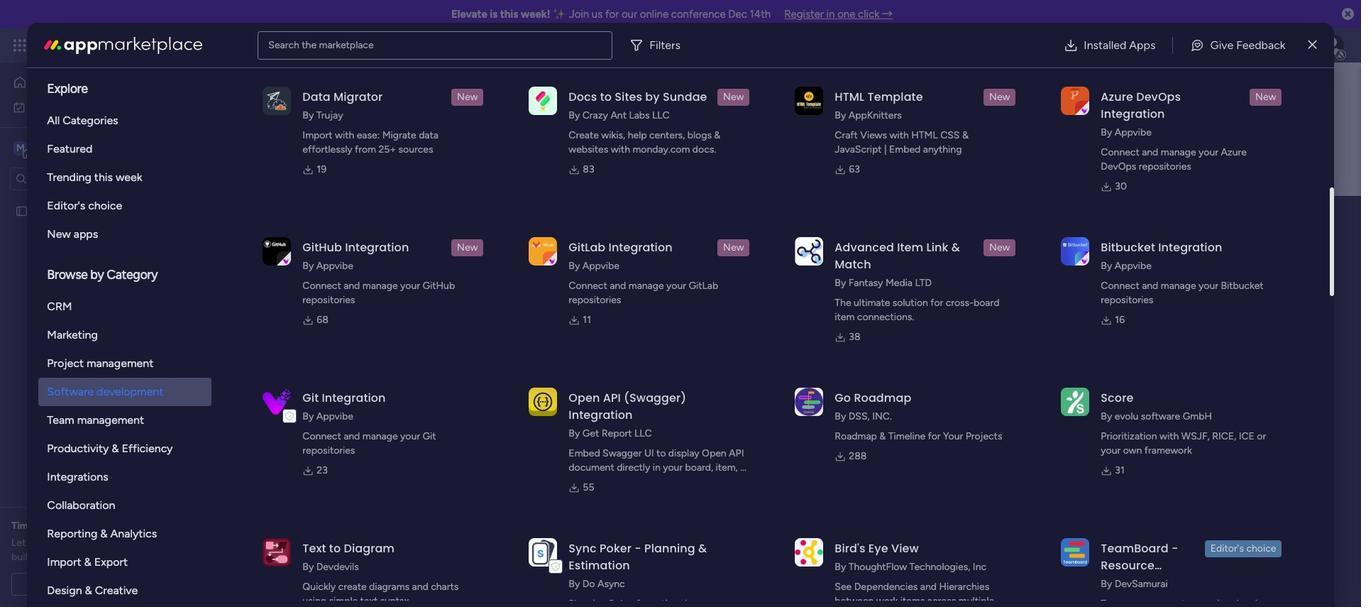 Task type: vqa. For each thing, say whether or not it's contained in the screenshot.


Task type: describe. For each thing, give the bounding box(es) containing it.
0 vertical spatial this
[[500, 8, 518, 21]]

1 vertical spatial roadmap
[[835, 430, 877, 442]]

0 vertical spatial review
[[98, 520, 128, 532]]

visited
[[393, 320, 422, 332]]

azure devops integration
[[1101, 89, 1182, 122]]

for inside time for an expert review let our experts review what you've built so far. free of charge
[[36, 520, 50, 532]]

planning for resource
[[1101, 574, 1152, 591]]

devops inside connect and manage your azure devops repositories
[[1101, 160, 1137, 173]]

productivity & efficiency
[[47, 442, 173, 455]]

notifications image
[[1113, 38, 1127, 53]]

& inside sync poker - planning & estimation by do async
[[699, 540, 707, 557]]

new for gitlab integration
[[724, 241, 744, 253]]

see plans
[[248, 39, 291, 51]]

repositories for connect and manage your gitlab repositories
[[569, 294, 622, 306]]

connect for azure devops integration
[[1101, 146, 1140, 158]]

by inside text to diagram by devdevils
[[303, 561, 314, 573]]

manage for azure devops integration
[[1161, 146, 1197, 158]]

1 vertical spatial by
[[90, 267, 104, 283]]

connect inside connect and manage your bitbucket repositories
[[1101, 280, 1140, 292]]

open inside open api (swagger) integration by get report llc
[[569, 390, 600, 406]]

workspace image
[[13, 140, 28, 156]]

permissions
[[423, 286, 483, 300]]

1 vertical spatial review
[[81, 537, 110, 549]]

so
[[33, 551, 44, 563]]

and for connect and manage your gitlab repositories
[[610, 280, 626, 292]]

home button
[[9, 71, 153, 94]]

0 horizontal spatial github
[[303, 239, 342, 256]]

framework
[[1145, 444, 1193, 457]]

✨
[[553, 8, 567, 21]]

your
[[944, 430, 964, 442]]

19
[[317, 163, 327, 175]]

marketplace
[[319, 39, 374, 51]]

project
[[47, 356, 84, 370]]

Search in workspace field
[[30, 170, 119, 187]]

your for azure
[[1199, 146, 1219, 158]]

by fantasy media ltd
[[835, 277, 932, 289]]

diagrams
[[369, 581, 410, 593]]

a inside embed swagger ui to display open api document directly in your board, item, or doc as a widget.
[[600, 476, 606, 488]]

text
[[303, 540, 326, 557]]

with inside prioritization with wsjf, rice, ice or your own framework
[[1160, 430, 1179, 442]]

advanced item link & match
[[835, 239, 961, 273]]

conference
[[671, 8, 726, 21]]

new for github integration
[[457, 241, 478, 253]]

github integration
[[303, 239, 409, 256]]

ease:
[[357, 129, 380, 141]]

register in one click → link
[[785, 8, 893, 21]]

management for project management
[[87, 356, 154, 370]]

by inside 'go roadmap by dss, inc.'
[[835, 410, 846, 422]]

by appvibe for github
[[303, 260, 354, 272]]

repositories for connect and manage your github repositories
[[303, 294, 355, 306]]

software
[[47, 385, 94, 398]]

30
[[1116, 180, 1127, 192]]

roadmap inside 'go roadmap by dss, inc.'
[[854, 390, 912, 406]]

connections.
[[858, 311, 915, 323]]

your for github
[[400, 280, 420, 292]]

your inside prioritization with wsjf, rice, ice or your own framework
[[1101, 444, 1121, 457]]

give feedback
[[1211, 38, 1286, 51]]

1 vertical spatial in
[[463, 320, 471, 332]]

and inside quickly create diagrams and charts using simple text syntax
[[412, 581, 429, 593]]

join
[[569, 8, 589, 21]]

your inside embed swagger ui to display open api document directly in your board, item, or doc as a widget.
[[663, 461, 683, 474]]

with inside import with ease: migrate data effortlessly from 25+ sources
[[335, 129, 354, 141]]

repositories for connect and manage your git repositories
[[303, 444, 355, 457]]

new for docs to sites by sundae
[[724, 91, 744, 103]]

app logo image for roadmap & timeline for your projects
[[795, 387, 824, 416]]

1 horizontal spatial editor's choice
[[1211, 542, 1277, 554]]

creative
[[95, 584, 138, 597]]

main inside workspace selection element
[[33, 141, 58, 154]]

(swagger)
[[624, 390, 687, 406]]

charge
[[97, 551, 127, 563]]

invite members image
[[1175, 38, 1189, 53]]

1 horizontal spatial our
[[622, 8, 638, 21]]

my work
[[31, 100, 69, 113]]

your for git
[[400, 430, 420, 442]]

featured
[[47, 142, 93, 155]]

of
[[85, 551, 94, 563]]

monday
[[63, 37, 112, 53]]

you've
[[137, 537, 166, 549]]

1 horizontal spatial main workspace
[[354, 201, 537, 233]]

1 horizontal spatial main
[[354, 201, 409, 233]]

filters button
[[624, 31, 692, 59]]

search everything image
[[1241, 38, 1255, 53]]

dec
[[729, 8, 748, 21]]

bitbucket inside bitbucket integration by appvibe
[[1101, 239, 1156, 256]]

browse
[[47, 267, 88, 283]]

fantasy
[[849, 277, 884, 289]]

by inside open api (swagger) integration by get report llc
[[569, 427, 580, 439]]

javascript
[[835, 143, 882, 155]]

with inside craft views with html css & javascript | embed anything
[[890, 129, 909, 141]]

1 vertical spatial this
[[94, 170, 113, 184]]

text
[[360, 595, 378, 607]]

an
[[52, 520, 63, 532]]

docs.
[[693, 143, 716, 155]]

by appvibe for gitlab
[[569, 260, 620, 272]]

import for import with ease: migrate data effortlessly from 25+ sources
[[303, 129, 333, 141]]

63
[[849, 163, 860, 175]]

app logo image for connect and manage your bitbucket repositories
[[1062, 237, 1090, 265]]

1 horizontal spatial choice
[[1247, 542, 1277, 554]]

the ultimate solution for cross-board item connections.
[[835, 297, 1000, 323]]

sources
[[399, 143, 433, 155]]

help image
[[1272, 38, 1286, 53]]

0 horizontal spatial editor's choice
[[47, 199, 122, 212]]

productivity
[[47, 442, 109, 455]]

solution
[[893, 297, 929, 309]]

app logo image for see dependencies and hierarchies between work items across multipl
[[795, 538, 824, 566]]

app logo image for import with ease: migrate data effortlessly from 25+ sources
[[263, 86, 291, 115]]

0 horizontal spatial choice
[[88, 199, 122, 212]]

feedback
[[1237, 38, 1286, 51]]

to for diagram
[[329, 540, 341, 557]]

connect and manage your azure devops repositories
[[1101, 146, 1247, 173]]

m
[[16, 142, 25, 154]]

cross-
[[946, 297, 974, 309]]

app logo image for quickly create diagrams and charts using simple text syntax
[[263, 538, 291, 566]]

integration for gitlab integration
[[609, 239, 673, 256]]

text to diagram by devdevils
[[303, 540, 395, 573]]

inc
[[973, 561, 987, 573]]

0 horizontal spatial gitlab
[[569, 239, 606, 256]]

home
[[33, 76, 60, 88]]

register
[[785, 8, 824, 21]]

llc inside open api (swagger) integration by get report llc
[[635, 427, 652, 439]]

0 vertical spatial in
[[827, 8, 835, 21]]

trending
[[47, 170, 92, 184]]

built
[[11, 551, 31, 563]]

and for boards and dashboards you visited recently in this workspace
[[301, 320, 317, 332]]

to for sites
[[600, 89, 612, 105]]

azure inside connect and manage your azure devops repositories
[[1221, 146, 1247, 158]]

create wikis, help centers, blogs & websites with monday.com docs.
[[569, 129, 721, 155]]

apps
[[74, 227, 98, 241]]

dapulse x slim image
[[1309, 37, 1317, 54]]

Main workspace field
[[351, 201, 1304, 233]]

work inside see dependencies and hierarchies between work items across multipl
[[877, 595, 898, 607]]

the
[[835, 297, 852, 309]]

app logo image for connect and manage your azure devops repositories
[[1062, 86, 1090, 115]]

score
[[1101, 390, 1134, 406]]

& inside craft views with html css & javascript | embed anything
[[963, 129, 969, 141]]

2 vertical spatial this
[[473, 320, 490, 332]]

connect and manage your bitbucket repositories
[[1101, 280, 1264, 306]]

0 vertical spatial management
[[143, 37, 221, 53]]

wikis,
[[602, 129, 626, 141]]

appvibe for azure
[[1115, 126, 1152, 138]]

appvibe inside bitbucket integration by appvibe
[[1115, 260, 1152, 272]]

evolu
[[1115, 410, 1139, 422]]

github inside connect and manage your github repositories
[[423, 280, 455, 292]]

technologies,
[[910, 561, 971, 573]]

eye
[[869, 540, 889, 557]]

quickly
[[303, 581, 336, 593]]

api inside embed swagger ui to display open api document directly in your board, item, or doc as a widget.
[[729, 447, 744, 459]]

connect and manage your github repositories
[[303, 280, 455, 306]]

schedule a meeting button
[[11, 573, 170, 596]]

item,
[[716, 461, 738, 474]]

match
[[835, 256, 872, 273]]

bird's eye view by thoughtflow technologies, inc
[[835, 540, 987, 573]]

description
[[424, 236, 474, 248]]

with inside create wikis, help centers, blogs & websites with monday.com docs.
[[611, 143, 630, 155]]

for inside 'the ultimate solution for cross-board item connections.'
[[931, 297, 944, 309]]

import & export
[[47, 555, 128, 569]]

team
[[47, 413, 74, 427]]

a inside schedule a meeting button
[[90, 578, 95, 590]]

prioritization
[[1101, 430, 1158, 442]]

reporting
[[47, 527, 97, 540]]

help
[[628, 129, 647, 141]]

app logo image for prioritization with wsjf, rice, ice or your own framework
[[1062, 387, 1090, 416]]

boards and dashboards you visited recently in this workspace
[[268, 320, 540, 332]]

schedule
[[46, 578, 88, 590]]

score by evolu software gmbh
[[1101, 390, 1213, 422]]

media
[[886, 277, 913, 289]]

by inside score by evolu software gmbh
[[1101, 410, 1113, 422]]

by inside sync poker - planning & estimation by do async
[[569, 578, 580, 590]]

by appvibe for azure
[[1101, 126, 1152, 138]]

add
[[353, 236, 371, 248]]

- inside teamboard - resource planning
[[1172, 540, 1179, 557]]

explore
[[47, 81, 88, 97]]

- inside sync poker - planning & estimation by do async
[[635, 540, 642, 557]]

connect for github integration
[[303, 280, 341, 292]]

crazy
[[583, 109, 608, 121]]

marketing
[[47, 328, 98, 341]]

repositories inside connect and manage your azure devops repositories
[[1139, 160, 1192, 173]]

give feedback button
[[1180, 31, 1298, 59]]

embed inside embed swagger ui to display open api document directly in your board, item, or doc as a widget.
[[569, 447, 600, 459]]

apps image
[[1206, 38, 1220, 53]]



Task type: locate. For each thing, give the bounding box(es) containing it.
1 horizontal spatial git
[[423, 430, 436, 442]]

our inside time for an expert review let our experts review what you've built so far. free of charge
[[28, 537, 43, 549]]

manage for gitlab integration
[[629, 280, 664, 292]]

appvibe down azure devops integration
[[1115, 126, 1152, 138]]

html up by appknitters
[[835, 89, 865, 105]]

and inside connect and manage your gitlab repositories
[[610, 280, 626, 292]]

or right item, at right
[[741, 461, 750, 474]]

test list box
[[0, 196, 181, 415]]

repositories inside connect and manage your github repositories
[[303, 294, 355, 306]]

import up effortlessly
[[303, 129, 333, 141]]

software development
[[47, 385, 164, 398]]

1 vertical spatial azure
[[1221, 146, 1247, 158]]

meeting
[[98, 578, 135, 590]]

integration up connect and manage your gitlab repositories
[[609, 239, 673, 256]]

repositories inside connect and manage your gitlab repositories
[[569, 294, 622, 306]]

app logo image
[[263, 86, 291, 115], [529, 86, 558, 115], [795, 86, 824, 115], [1062, 86, 1090, 115], [263, 237, 291, 265], [529, 237, 558, 265], [1062, 237, 1090, 265], [795, 237, 824, 265], [263, 387, 291, 416], [529, 387, 558, 416], [795, 387, 824, 416], [1062, 387, 1090, 416], [263, 538, 291, 566], [529, 538, 558, 566], [795, 538, 824, 566], [1062, 538, 1090, 566]]

0 vertical spatial github
[[303, 239, 342, 256]]

for right us
[[606, 8, 619, 21]]

1 horizontal spatial see
[[835, 581, 852, 593]]

work for my
[[47, 100, 69, 113]]

see up between at the bottom right of page
[[835, 581, 852, 593]]

0 vertical spatial editor's
[[47, 199, 85, 212]]

repositories inside connect and manage your bitbucket repositories
[[1101, 294, 1154, 306]]

review up what
[[98, 520, 128, 532]]

management for team management
[[77, 413, 144, 427]]

timeline
[[889, 430, 926, 442]]

2 vertical spatial management
[[77, 413, 144, 427]]

by inside bird's eye view by thoughtflow technologies, inc
[[835, 561, 846, 573]]

2 horizontal spatial in
[[827, 8, 835, 21]]

by trujay
[[303, 109, 343, 121]]

roadmap up inc.
[[854, 390, 912, 406]]

14th
[[750, 8, 771, 21]]

app logo image for create wikis, help centers, blogs & websites with monday.com docs.
[[529, 86, 558, 115]]

appvibe up connect and manage your git repositories
[[316, 410, 354, 422]]

with right views on the right of page
[[890, 129, 909, 141]]

main right workspace image
[[33, 141, 58, 154]]

your for gitlab
[[667, 280, 686, 292]]

llc up "ui"
[[635, 427, 652, 439]]

html
[[835, 89, 865, 105], [912, 129, 938, 141]]

api up report
[[603, 390, 621, 406]]

to up crazy
[[600, 89, 612, 105]]

0 horizontal spatial main workspace
[[33, 141, 116, 154]]

main workspace up description
[[354, 201, 537, 233]]

work up the all
[[47, 100, 69, 113]]

0 horizontal spatial or
[[741, 461, 750, 474]]

planning inside teamboard - resource planning
[[1101, 574, 1152, 591]]

integration up connect and manage your git repositories
[[322, 390, 386, 406]]

see inside see dependencies and hierarchies between work items across multipl
[[835, 581, 852, 593]]

api inside open api (swagger) integration by get report llc
[[603, 390, 621, 406]]

and for connect and manage your git repositories
[[344, 430, 360, 442]]

your inside connect and manage your git repositories
[[400, 430, 420, 442]]

main workspace inside workspace selection element
[[33, 141, 116, 154]]

1 horizontal spatial by
[[646, 89, 660, 105]]

and inside connect and manage your azure devops repositories
[[1142, 146, 1159, 158]]

0 vertical spatial llc
[[652, 109, 670, 121]]

repositories up the 23
[[303, 444, 355, 457]]

appvibe up "16"
[[1115, 260, 1152, 272]]

&
[[714, 129, 721, 141], [963, 129, 969, 141], [952, 239, 961, 256], [880, 430, 886, 442], [112, 442, 119, 455], [100, 527, 108, 540], [699, 540, 707, 557], [84, 555, 91, 569], [85, 584, 92, 597]]

manage down azure devops integration
[[1161, 146, 1197, 158]]

app logo image for the ultimate solution for cross-board item connections.
[[795, 237, 824, 265]]

efficiency
[[122, 442, 173, 455]]

see left plans
[[248, 39, 265, 51]]

0 horizontal spatial html
[[835, 89, 865, 105]]

0 vertical spatial git
[[303, 390, 319, 406]]

with down wikis,
[[611, 143, 630, 155]]

0 vertical spatial api
[[603, 390, 621, 406]]

git integration by appvibe
[[303, 390, 386, 422]]

for
[[606, 8, 619, 21], [931, 297, 944, 309], [928, 430, 941, 442], [36, 520, 50, 532]]

0 horizontal spatial embed
[[569, 447, 600, 459]]

workspace selection element
[[13, 140, 119, 158]]

app logo image for craft views with html css & javascript | embed anything
[[795, 86, 824, 115]]

0 horizontal spatial to
[[329, 540, 341, 557]]

devops down inbox image
[[1137, 89, 1182, 105]]

review up of
[[81, 537, 110, 549]]

in
[[827, 8, 835, 21], [463, 320, 471, 332], [653, 461, 661, 474]]

llc
[[652, 109, 670, 121], [635, 427, 652, 439]]

1 vertical spatial our
[[28, 537, 43, 549]]

this right is on the left top of the page
[[500, 8, 518, 21]]

embed right |
[[890, 143, 921, 155]]

trujay
[[316, 109, 343, 121]]

docs
[[569, 89, 597, 105]]

your inside connect and manage your gitlab repositories
[[667, 280, 686, 292]]

embed inside craft views with html css & javascript | embed anything
[[890, 143, 921, 155]]

our up so
[[28, 537, 43, 549]]

1 vertical spatial open
[[702, 447, 727, 459]]

manage down gitlab integration
[[629, 280, 664, 292]]

gitlab integration
[[569, 239, 673, 256]]

integration inside git integration by appvibe
[[322, 390, 386, 406]]

0 vertical spatial work
[[115, 37, 140, 53]]

1 vertical spatial to
[[657, 447, 666, 459]]

work inside button
[[47, 100, 69, 113]]

11
[[583, 314, 591, 326]]

data migrator
[[303, 89, 383, 105]]

members
[[359, 286, 406, 300]]

a right as
[[600, 476, 606, 488]]

app logo image for connect and manage your gitlab repositories
[[529, 237, 558, 265]]

in inside embed swagger ui to display open api document directly in your board, item, or doc as a widget.
[[653, 461, 661, 474]]

or inside embed swagger ui to display open api document directly in your board, item, or doc as a widget.
[[741, 461, 750, 474]]

and inside connect and manage your bitbucket repositories
[[1142, 280, 1159, 292]]

items
[[901, 595, 925, 607]]

0 horizontal spatial open
[[569, 390, 600, 406]]

with
[[335, 129, 354, 141], [890, 129, 909, 141], [611, 143, 630, 155], [1160, 430, 1179, 442]]

import for import & export
[[47, 555, 81, 569]]

github left add
[[303, 239, 342, 256]]

new for data migrator
[[457, 91, 478, 103]]

planning down resource
[[1101, 574, 1152, 591]]

elevate
[[451, 8, 488, 21]]

time for an expert review let our experts review what you've built so far. free of charge
[[11, 520, 166, 563]]

new for azure devops integration
[[1256, 91, 1277, 103]]

0 horizontal spatial work
[[47, 100, 69, 113]]

ant
[[611, 109, 627, 121]]

0 vertical spatial azure
[[1101, 89, 1134, 105]]

& inside the advanced item link & match
[[952, 239, 961, 256]]

to right "ui"
[[657, 447, 666, 459]]

1 horizontal spatial import
[[303, 129, 333, 141]]

and right boards
[[344, 280, 360, 292]]

my
[[31, 100, 45, 113]]

0 vertical spatial by
[[646, 89, 660, 105]]

manage for github integration
[[363, 280, 398, 292]]

planning
[[645, 540, 696, 557], [1101, 574, 1152, 591]]

1 vertical spatial a
[[90, 578, 95, 590]]

connect up 11
[[569, 280, 608, 292]]

16
[[1116, 314, 1125, 326]]

template
[[868, 89, 923, 105]]

0 horizontal spatial editor's
[[47, 199, 85, 212]]

html up the "anything"
[[912, 129, 938, 141]]

and left the charts
[[412, 581, 429, 593]]

main
[[33, 141, 58, 154], [354, 201, 409, 233]]

installed
[[1084, 38, 1127, 51]]

to up devdevils at the left
[[329, 540, 341, 557]]

embed up document on the bottom left of the page
[[569, 447, 600, 459]]

1 horizontal spatial api
[[729, 447, 744, 459]]

0 vertical spatial to
[[600, 89, 612, 105]]

app logo image for connect and manage your github repositories
[[263, 237, 291, 265]]

by inside bitbucket integration by appvibe
[[1101, 260, 1113, 272]]

import
[[303, 129, 333, 141], [47, 555, 81, 569]]

0 vertical spatial choice
[[88, 199, 122, 212]]

manage inside connect and manage your gitlab repositories
[[629, 280, 664, 292]]

0 vertical spatial bitbucket
[[1101, 239, 1156, 256]]

craft views with html css & javascript | embed anything
[[835, 129, 969, 155]]

your inside connect and manage your azure devops repositories
[[1199, 146, 1219, 158]]

1 vertical spatial see
[[835, 581, 852, 593]]

repositories up 68
[[303, 294, 355, 306]]

and down azure devops integration
[[1142, 146, 1159, 158]]

appvibe for gitlab
[[583, 260, 620, 272]]

and down git integration by appvibe
[[344, 430, 360, 442]]

2 horizontal spatial by appvibe
[[1101, 126, 1152, 138]]

1 horizontal spatial azure
[[1221, 146, 1247, 158]]

0 horizontal spatial this
[[94, 170, 113, 184]]

roadmap & timeline for your projects
[[835, 430, 1003, 442]]

1 vertical spatial devops
[[1101, 160, 1137, 173]]

1 horizontal spatial open
[[702, 447, 727, 459]]

see plans button
[[229, 35, 298, 56]]

integration for git integration by appvibe
[[322, 390, 386, 406]]

1 horizontal spatial or
[[1258, 430, 1267, 442]]

1 vertical spatial management
[[87, 356, 154, 370]]

repositories
[[1139, 160, 1192, 173], [303, 294, 355, 306], [569, 294, 622, 306], [1101, 294, 1154, 306], [303, 444, 355, 457]]

with up framework
[[1160, 430, 1179, 442]]

0 vertical spatial gitlab
[[569, 239, 606, 256]]

1 horizontal spatial bitbucket
[[1221, 280, 1264, 292]]

wsjf,
[[1182, 430, 1210, 442]]

between
[[835, 595, 874, 607]]

by right "browse" on the top left of the page
[[90, 267, 104, 283]]

2 horizontal spatial to
[[657, 447, 666, 459]]

dependencies
[[855, 581, 918, 593]]

by up labs
[[646, 89, 660, 105]]

by appvibe down azure devops integration
[[1101, 126, 1152, 138]]

see inside 'button'
[[248, 39, 265, 51]]

1 vertical spatial planning
[[1101, 574, 1152, 591]]

workspace
[[60, 141, 116, 154], [415, 201, 537, 233], [374, 236, 422, 248], [492, 320, 540, 332]]

connect inside connect and manage your gitlab repositories
[[569, 280, 608, 292]]

integrations
[[47, 470, 108, 483]]

our left online
[[622, 8, 638, 21]]

integration inside open api (swagger) integration by get report llc
[[569, 407, 633, 423]]

0 vertical spatial import
[[303, 129, 333, 141]]

roadmap up 288
[[835, 430, 877, 442]]

2 vertical spatial work
[[877, 595, 898, 607]]

management
[[143, 37, 221, 53], [87, 356, 154, 370], [77, 413, 144, 427]]

repositories down azure devops integration
[[1139, 160, 1192, 173]]

embed
[[890, 143, 921, 155], [569, 447, 600, 459]]

editor's choice
[[47, 199, 122, 212], [1211, 542, 1277, 554]]

0 horizontal spatial -
[[635, 540, 642, 557]]

connect up the 23
[[303, 430, 341, 442]]

and down bitbucket integration by appvibe
[[1142, 280, 1159, 292]]

open up the get
[[569, 390, 600, 406]]

inc.
[[873, 410, 892, 422]]

1 horizontal spatial this
[[473, 320, 490, 332]]

planning inside sync poker - planning & estimation by do async
[[645, 540, 696, 557]]

1 horizontal spatial a
[[600, 476, 606, 488]]

1 horizontal spatial editor's
[[1211, 542, 1245, 554]]

for left cross-
[[931, 297, 944, 309]]

and inside connect and manage your github repositories
[[344, 280, 360, 292]]

main workspace down all categories
[[33, 141, 116, 154]]

see for see plans
[[248, 39, 265, 51]]

1 horizontal spatial in
[[653, 461, 661, 474]]

0 horizontal spatial azure
[[1101, 89, 1134, 105]]

github up 'recently' at the bottom left of page
[[423, 280, 455, 292]]

get
[[583, 427, 599, 439]]

manage down git integration by appvibe
[[363, 430, 398, 442]]

git inside git integration by appvibe
[[303, 390, 319, 406]]

main up add
[[354, 201, 409, 233]]

and for connect and manage your github repositories
[[344, 280, 360, 292]]

1 horizontal spatial github
[[423, 280, 455, 292]]

category
[[107, 267, 158, 283]]

0 vertical spatial or
[[1258, 430, 1267, 442]]

to inside text to diagram by devdevils
[[329, 540, 341, 557]]

design & creative
[[47, 584, 138, 597]]

1 - from the left
[[635, 540, 642, 557]]

connect for gitlab integration
[[569, 280, 608, 292]]

& inside create wikis, help centers, blogs & websites with monday.com docs.
[[714, 129, 721, 141]]

or right the ice
[[1258, 430, 1267, 442]]

bitbucket
[[1101, 239, 1156, 256], [1221, 280, 1264, 292]]

is
[[490, 8, 498, 21]]

38
[[849, 331, 861, 343]]

week!
[[521, 8, 551, 21]]

manage inside connect and manage your github repositories
[[363, 280, 398, 292]]

2 horizontal spatial this
[[500, 8, 518, 21]]

gitlab inside connect and manage your gitlab repositories
[[689, 280, 719, 292]]

integration up connect and manage your github repositories
[[345, 239, 409, 256]]

or inside prioritization with wsjf, rice, ice or your own framework
[[1258, 430, 1267, 442]]

1 vertical spatial gitlab
[[689, 280, 719, 292]]

devops inside azure devops integration
[[1137, 89, 1182, 105]]

apps marketplace image
[[44, 37, 203, 54]]

2 vertical spatial to
[[329, 540, 341, 557]]

your
[[1199, 146, 1219, 158], [400, 280, 420, 292], [667, 280, 686, 292], [1199, 280, 1219, 292], [400, 430, 420, 442], [1101, 444, 1121, 457], [663, 461, 683, 474]]

0 horizontal spatial our
[[28, 537, 43, 549]]

connect inside connect and manage your azure devops repositories
[[1101, 146, 1140, 158]]

0 horizontal spatial planning
[[645, 540, 696, 557]]

bitbucket inside connect and manage your bitbucket repositories
[[1221, 280, 1264, 292]]

views
[[861, 129, 888, 141]]

for left 'your'
[[928, 430, 941, 442]]

estimation
[[569, 557, 630, 574]]

by appvibe down gitlab integration
[[569, 260, 620, 272]]

appvibe down github integration
[[316, 260, 354, 272]]

integration up connect and manage your azure devops repositories
[[1101, 106, 1165, 122]]

0 vertical spatial main
[[33, 141, 58, 154]]

by appvibe up boards
[[303, 260, 354, 272]]

0 horizontal spatial in
[[463, 320, 471, 332]]

import down the experts on the bottom
[[47, 555, 81, 569]]

- right teamboard
[[1172, 540, 1179, 557]]

1 horizontal spatial gitlab
[[689, 280, 719, 292]]

0 horizontal spatial import
[[47, 555, 81, 569]]

1 vertical spatial work
[[47, 100, 69, 113]]

your for bitbucket
[[1199, 280, 1219, 292]]

appvibe for github
[[316, 260, 354, 272]]

your inside connect and manage your bitbucket repositories
[[1199, 280, 1219, 292]]

a down "import & export"
[[90, 578, 95, 590]]

this right 'recently' at the bottom left of page
[[473, 320, 490, 332]]

html inside craft views with html css & javascript | embed anything
[[912, 129, 938, 141]]

reporting & analytics
[[47, 527, 157, 540]]

integration inside azure devops integration
[[1101, 106, 1165, 122]]

async
[[598, 578, 625, 590]]

llc up centers,
[[652, 109, 670, 121]]

1 horizontal spatial llc
[[652, 109, 670, 121]]

1 vertical spatial import
[[47, 555, 81, 569]]

new for advanced item link & match
[[990, 241, 1011, 253]]

connect up "16"
[[1101, 280, 1140, 292]]

0 vertical spatial embed
[[890, 143, 921, 155]]

apps
[[1130, 38, 1156, 51]]

rice,
[[1213, 430, 1237, 442]]

1 vertical spatial git
[[423, 430, 436, 442]]

1 horizontal spatial by appvibe
[[569, 260, 620, 272]]

experts
[[45, 537, 78, 549]]

and down gitlab integration
[[610, 280, 626, 292]]

manage inside connect and manage your azure devops repositories
[[1161, 146, 1197, 158]]

week
[[116, 170, 142, 184]]

and up across at the right bottom
[[921, 581, 937, 593]]

integration up connect and manage your bitbucket repositories
[[1159, 239, 1223, 256]]

integration for bitbucket integration by appvibe
[[1159, 239, 1223, 256]]

in left one
[[827, 8, 835, 21]]

1 horizontal spatial work
[[115, 37, 140, 53]]

with up effortlessly
[[335, 129, 354, 141]]

1 vertical spatial github
[[423, 280, 455, 292]]

planning for -
[[645, 540, 696, 557]]

repositories up 11
[[569, 294, 622, 306]]

work
[[115, 37, 140, 53], [47, 100, 69, 113], [877, 595, 898, 607]]

1 vertical spatial bitbucket
[[1221, 280, 1264, 292]]

by inside git integration by appvibe
[[303, 410, 314, 422]]

1 vertical spatial llc
[[635, 427, 652, 439]]

0 horizontal spatial bitbucket
[[1101, 239, 1156, 256]]

devops up 30
[[1101, 160, 1137, 173]]

appvibe down gitlab integration
[[583, 260, 620, 272]]

1 vertical spatial or
[[741, 461, 750, 474]]

in down "ui"
[[653, 461, 661, 474]]

connect and manage your git repositories
[[303, 430, 436, 457]]

work down dependencies
[[877, 595, 898, 607]]

all categories
[[47, 114, 118, 127]]

open inside embed swagger ui to display open api document directly in your board, item, or doc as a widget.
[[702, 447, 727, 459]]

connect inside connect and manage your github repositories
[[303, 280, 341, 292]]

0 vertical spatial a
[[600, 476, 606, 488]]

and right "boards"
[[301, 320, 317, 332]]

connect up 68
[[303, 280, 341, 292]]

0 horizontal spatial llc
[[635, 427, 652, 439]]

analytics
[[110, 527, 157, 540]]

integration up the get
[[569, 407, 633, 423]]

advanced
[[835, 239, 895, 256]]

brad klo image
[[1322, 34, 1345, 57]]

open up item, at right
[[702, 447, 727, 459]]

integration for github integration
[[345, 239, 409, 256]]

public board image
[[15, 204, 28, 218]]

0 vertical spatial html
[[835, 89, 865, 105]]

create
[[338, 581, 367, 593]]

item
[[898, 239, 924, 256]]

appvibe inside git integration by appvibe
[[316, 410, 354, 422]]

0 horizontal spatial a
[[90, 578, 95, 590]]

1 vertical spatial editor's
[[1211, 542, 1245, 554]]

manage up you
[[363, 280, 398, 292]]

this left week
[[94, 170, 113, 184]]

option
[[0, 198, 181, 201]]

integration
[[1101, 106, 1165, 122], [345, 239, 409, 256], [609, 239, 673, 256], [1159, 239, 1223, 256], [322, 390, 386, 406], [569, 407, 633, 423]]

migrator
[[334, 89, 383, 105]]

repositories up "16"
[[1101, 294, 1154, 306]]

select product image
[[13, 38, 27, 53]]

editor's
[[47, 199, 85, 212], [1211, 542, 1245, 554]]

inbox image
[[1144, 38, 1158, 53]]

work right monday
[[115, 37, 140, 53]]

connect inside connect and manage your git repositories
[[303, 430, 341, 442]]

app logo image for embed swagger ui to display open api document directly in your board, item, or doc as a widget.
[[529, 387, 558, 416]]

integration inside bitbucket integration by appvibe
[[1159, 239, 1223, 256]]

embed swagger ui to display open api document directly in your board, item, or doc as a widget.
[[569, 447, 750, 488]]

- right poker
[[635, 540, 642, 557]]

directly
[[617, 461, 651, 474]]

your inside connect and manage your github repositories
[[400, 280, 420, 292]]

collaboration
[[47, 498, 115, 512]]

0 horizontal spatial main
[[33, 141, 58, 154]]

and for connect and manage your bitbucket repositories
[[1142, 280, 1159, 292]]

0 horizontal spatial api
[[603, 390, 621, 406]]

2 - from the left
[[1172, 540, 1179, 557]]

development
[[97, 385, 164, 398]]

import inside import with ease: migrate data effortlessly from 25+ sources
[[303, 129, 333, 141]]

open api (swagger) integration by get report llc
[[569, 390, 687, 439]]

for left an
[[36, 520, 50, 532]]

see for see dependencies and hierarchies between work items across multipl
[[835, 581, 852, 593]]

api up item, at right
[[729, 447, 744, 459]]

by
[[646, 89, 660, 105], [90, 267, 104, 283]]

export
[[94, 555, 128, 569]]

azure inside azure devops integration
[[1101, 89, 1134, 105]]

manage inside connect and manage your bitbucket repositories
[[1161, 280, 1197, 292]]

new apps
[[47, 227, 98, 241]]

manage down bitbucket integration by appvibe
[[1161, 280, 1197, 292]]

1 horizontal spatial to
[[600, 89, 612, 105]]

bitbucket integration by appvibe
[[1101, 239, 1223, 272]]

simple
[[329, 595, 358, 607]]

1 horizontal spatial embed
[[890, 143, 921, 155]]

review
[[98, 520, 128, 532], [81, 537, 110, 549]]

in right 'recently' at the bottom left of page
[[463, 320, 471, 332]]

new for html template
[[990, 91, 1011, 103]]

thoughtflow
[[849, 561, 907, 573]]

connect up 30
[[1101, 146, 1140, 158]]

to inside embed swagger ui to display open api document directly in your board, item, or doc as a widget.
[[657, 447, 666, 459]]

1 vertical spatial html
[[912, 129, 938, 141]]

1 vertical spatial main workspace
[[354, 201, 537, 233]]

0 horizontal spatial git
[[303, 390, 319, 406]]

and for connect and manage your azure devops repositories
[[1142, 146, 1159, 158]]

work for monday
[[115, 37, 140, 53]]

centers,
[[650, 129, 685, 141]]

and inside see dependencies and hierarchies between work items across multipl
[[921, 581, 937, 593]]

git inside connect and manage your git repositories
[[423, 430, 436, 442]]

manage inside connect and manage your git repositories
[[363, 430, 398, 442]]

repositories for connect and manage your bitbucket repositories
[[1101, 294, 1154, 306]]

and inside connect and manage your git repositories
[[344, 430, 360, 442]]

planning right poker
[[645, 540, 696, 557]]

0 horizontal spatial by appvibe
[[303, 260, 354, 272]]

repositories inside connect and manage your git repositories
[[303, 444, 355, 457]]

2 horizontal spatial work
[[877, 595, 898, 607]]

0 vertical spatial planning
[[645, 540, 696, 557]]

expert
[[65, 520, 95, 532]]



